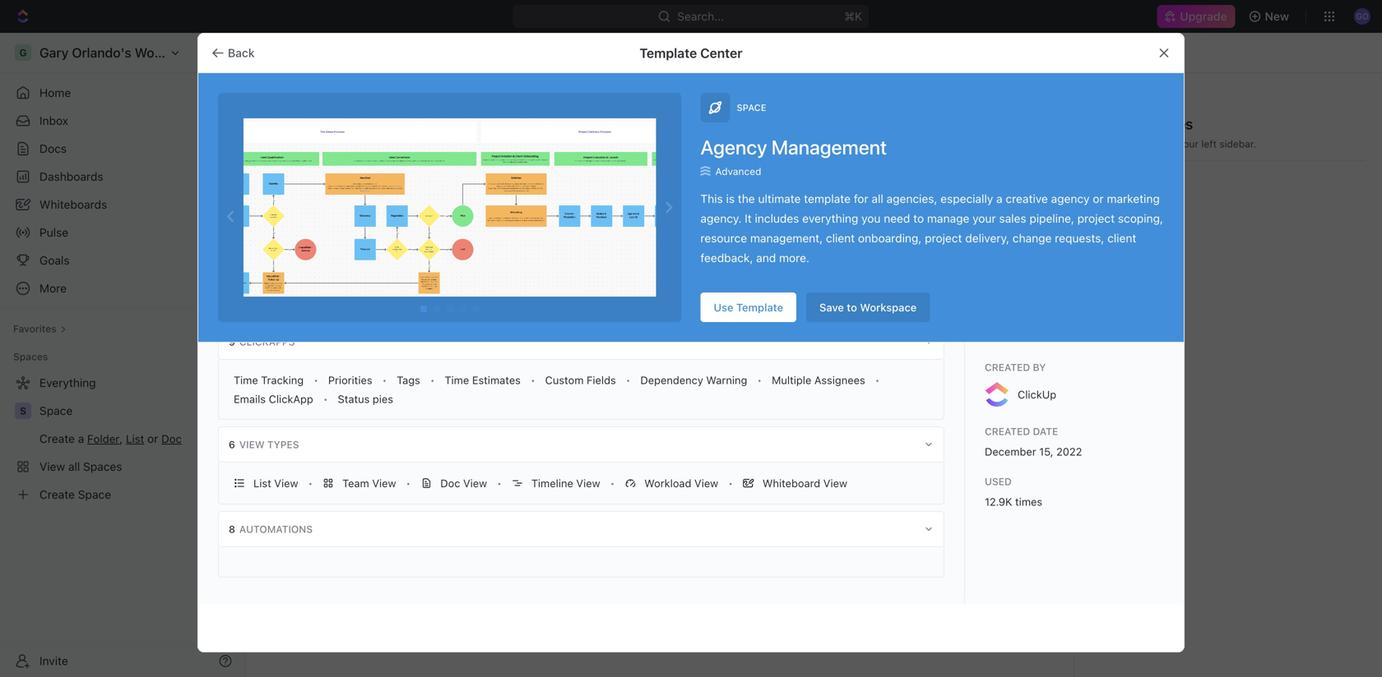 Task type: locate. For each thing, give the bounding box(es) containing it.
everything
[[802, 212, 858, 225]]

• right team view
[[406, 478, 411, 490]]

1 horizontal spatial space, , element
[[1097, 178, 1117, 197]]

favorites button
[[7, 319, 73, 339]]

home
[[39, 86, 71, 100]]

your up delivery,
[[973, 212, 996, 225]]

1 vertical spatial space
[[1127, 181, 1161, 194]]

• right assignees
[[875, 375, 880, 386]]

0 horizontal spatial space
[[39, 404, 73, 418]]

automations
[[239, 524, 313, 536]]

0 horizontal spatial template
[[640, 45, 697, 61]]

your inside this is the ultimate template for all agencies, especially a creative agency or marketing agency. it includes everything you need to manage your sales pipeline, project scoping, resource management, client onboarding, project delivery, change requests, client feedback, and more.
[[973, 212, 996, 225]]

1 vertical spatial to
[[847, 302, 857, 314]]

view right list
[[274, 478, 298, 490]]

6 view from the left
[[823, 478, 847, 490]]

upgrade link
[[1157, 5, 1235, 28]]

view right workload
[[694, 478, 718, 490]]

whiteboard
[[763, 478, 820, 490]]

0 horizontal spatial s
[[20, 406, 26, 417]]

2 view from the left
[[372, 478, 396, 490]]

scoping,
[[1118, 212, 1163, 225]]

view right doc
[[463, 478, 487, 490]]

workspace
[[860, 302, 917, 314]]

time tracking
[[234, 374, 304, 387]]

• up pies
[[382, 375, 387, 386]]

0 vertical spatial created
[[985, 362, 1030, 374]]

template center
[[640, 45, 743, 61]]

inbox
[[39, 114, 68, 128]]

1 vertical spatial template
[[736, 302, 783, 314]]

all
[[283, 109, 311, 136], [626, 338, 638, 350]]

4 view from the left
[[576, 478, 600, 490]]

2 vertical spatial space
[[39, 404, 73, 418]]

5 view from the left
[[694, 478, 718, 490]]

created left by
[[985, 362, 1030, 374]]

client down scoping,
[[1107, 231, 1136, 245]]

space, , element
[[1097, 178, 1117, 197], [15, 403, 31, 420]]

view for workload view
[[694, 478, 718, 490]]

view right team
[[372, 478, 396, 490]]

1 vertical spatial your
[[973, 212, 996, 225]]

created
[[985, 362, 1030, 374], [985, 426, 1030, 438]]

project down or
[[1078, 212, 1115, 225]]

save to workspace
[[819, 302, 917, 314]]

tags
[[397, 374, 420, 387]]

use template
[[714, 302, 783, 314]]

0 vertical spatial space, , element
[[1097, 178, 1117, 197]]

dashboards link
[[7, 164, 239, 190]]

status
[[338, 393, 370, 406]]

dependency warning
[[640, 374, 747, 387]]

1 horizontal spatial s
[[1104, 182, 1111, 193]]

docs link
[[7, 136, 239, 162]]

created inside 'created date december 15, 2022'
[[985, 426, 1030, 438]]

• right tags at bottom
[[430, 375, 435, 386]]

15,
[[1039, 446, 1053, 458]]

1 horizontal spatial client
[[1107, 231, 1136, 245]]

template
[[640, 45, 697, 61], [736, 302, 783, 314]]

0 vertical spatial your
[[1178, 138, 1199, 150]]

1 horizontal spatial space
[[737, 102, 766, 113]]

0 vertical spatial template
[[640, 45, 697, 61]]

your
[[1178, 138, 1199, 150], [973, 212, 996, 225]]

spaces for all spaces joined
[[641, 338, 675, 350]]

whiteboard view
[[763, 478, 847, 490]]

0 horizontal spatial to
[[847, 302, 857, 314]]

template down search...
[[640, 45, 697, 61]]

1 horizontal spatial all
[[626, 338, 638, 350]]

• left status
[[323, 394, 328, 405]]

s
[[1104, 182, 1111, 193], [20, 406, 26, 417]]

1 vertical spatial project
[[925, 231, 962, 245]]

• right tracking
[[314, 375, 318, 386]]

whiteboards link
[[7, 192, 239, 218]]

to
[[913, 212, 924, 225], [847, 302, 857, 314]]

marketing
[[1107, 192, 1160, 206]]

8
[[229, 524, 235, 536]]

0 vertical spatial to
[[913, 212, 924, 225]]

use
[[714, 302, 733, 314]]

1 horizontal spatial time
[[445, 374, 469, 387]]

1 time from the left
[[234, 374, 258, 387]]

0 vertical spatial project
[[1078, 212, 1115, 225]]

2 time from the left
[[445, 374, 469, 387]]

1 horizontal spatial to
[[913, 212, 924, 225]]

all spaces
[[283, 109, 396, 136]]

0 horizontal spatial client
[[826, 231, 855, 245]]

1 vertical spatial created
[[985, 426, 1030, 438]]

agencies,
[[887, 192, 937, 206]]

time up emails
[[234, 374, 258, 387]]

to inside this is the ultimate template for all agencies, especially a creative agency or marketing agency. it includes everything you need to manage your sales pipeline, project scoping, resource management, client onboarding, project delivery, change requests, client feedback, and more.
[[913, 212, 924, 225]]

spaces
[[316, 109, 396, 136], [1144, 115, 1193, 133], [1097, 138, 1132, 150], [641, 338, 675, 350], [13, 351, 48, 363]]

time
[[234, 374, 258, 387], [445, 374, 469, 387]]

0 horizontal spatial space, , element
[[15, 403, 31, 420]]

time left estimates
[[445, 374, 469, 387]]

upgrade
[[1180, 9, 1227, 23]]

view right whiteboard
[[823, 478, 847, 490]]

time estimates
[[445, 374, 521, 387]]

spaces for all spaces
[[316, 109, 396, 136]]

joined
[[678, 338, 706, 350]]

workload
[[644, 478, 691, 490]]

2 horizontal spatial space
[[1127, 181, 1161, 194]]

1 vertical spatial s
[[20, 406, 26, 417]]

1 horizontal spatial template
[[736, 302, 783, 314]]

clickup
[[1018, 389, 1056, 401]]

6
[[229, 439, 235, 451]]

view right timeline
[[576, 478, 600, 490]]

1 view from the left
[[274, 478, 298, 490]]

0 vertical spatial s
[[1104, 182, 1111, 193]]

0 vertical spatial all
[[283, 109, 311, 136]]

0 horizontal spatial all
[[283, 109, 311, 136]]

advanced
[[715, 166, 761, 177]]

used
[[985, 476, 1012, 488]]

2022
[[1056, 446, 1082, 458]]

tracking
[[261, 374, 304, 387]]

1 vertical spatial all
[[626, 338, 638, 350]]

0 horizontal spatial time
[[234, 374, 258, 387]]

3 view from the left
[[463, 478, 487, 490]]

for
[[854, 192, 869, 206]]

your inside visible spaces spaces shown in your left sidebar.
[[1178, 138, 1199, 150]]

emails
[[234, 393, 266, 406]]

created by
[[985, 362, 1046, 374]]

1 created from the top
[[985, 362, 1030, 374]]

2 created from the top
[[985, 426, 1030, 438]]

⌘k
[[845, 9, 862, 23]]

custom fields
[[545, 374, 616, 387]]

team
[[342, 478, 369, 490]]

• right workload view
[[728, 478, 733, 490]]

time for time tracking
[[234, 374, 258, 387]]

december
[[985, 446, 1036, 458]]

to down agencies,
[[913, 212, 924, 225]]

spaces inside the sidebar navigation
[[13, 351, 48, 363]]

in
[[1167, 138, 1175, 150]]

project down manage
[[925, 231, 962, 245]]

created up december
[[985, 426, 1030, 438]]

0 horizontal spatial your
[[973, 212, 996, 225]]

your right in
[[1178, 138, 1199, 150]]

0 vertical spatial space
[[737, 102, 766, 113]]

management,
[[750, 231, 823, 245]]

client down everything
[[826, 231, 855, 245]]

1 vertical spatial space, , element
[[15, 403, 31, 420]]

view for doc view
[[463, 478, 487, 490]]

space inside space link
[[39, 404, 73, 418]]

resource
[[701, 231, 747, 245]]

•
[[314, 375, 318, 386], [382, 375, 387, 386], [430, 375, 435, 386], [531, 375, 535, 386], [626, 375, 631, 386], [757, 375, 762, 386], [875, 375, 880, 386], [323, 394, 328, 405], [308, 478, 313, 490], [406, 478, 411, 490], [497, 478, 502, 490], [610, 478, 615, 490], [728, 478, 733, 490]]

warning
[[706, 374, 747, 387]]

home link
[[7, 80, 239, 106]]

template right use
[[736, 302, 783, 314]]

multiple assignees
[[772, 374, 865, 387]]

1 horizontal spatial your
[[1178, 138, 1199, 150]]

• right timeline view at the left of page
[[610, 478, 615, 490]]

to right save
[[847, 302, 857, 314]]

0 horizontal spatial project
[[925, 231, 962, 245]]

multiple
[[772, 374, 811, 387]]

spaces for visible spaces spaces shown in your left sidebar.
[[1144, 115, 1193, 133]]

s inside navigation
[[20, 406, 26, 417]]



Task type: describe. For each thing, give the bounding box(es) containing it.
view for list view
[[274, 478, 298, 490]]

list
[[253, 478, 271, 490]]

view for timeline view
[[576, 478, 600, 490]]

• right fields
[[626, 375, 631, 386]]

this
[[701, 192, 723, 206]]

center
[[700, 45, 743, 61]]

used 12.9k times
[[985, 476, 1043, 508]]

favorites
[[13, 323, 57, 335]]

doc view
[[440, 478, 487, 490]]

date
[[1033, 426, 1058, 438]]

space link
[[39, 398, 235, 425]]

view for team view
[[372, 478, 396, 490]]

requests,
[[1055, 231, 1104, 245]]

goals
[[39, 254, 70, 267]]

created for created date december 15, 2022
[[985, 426, 1030, 438]]

team view
[[342, 478, 396, 490]]

• left multiple
[[757, 375, 762, 386]]

custom
[[545, 374, 584, 387]]

search...
[[678, 9, 724, 23]]

left
[[1201, 138, 1217, 150]]

12.9k
[[985, 496, 1012, 508]]

shown
[[1134, 138, 1164, 150]]

all for all spaces
[[283, 109, 311, 136]]

time for time estimates
[[445, 374, 469, 387]]

created for created by
[[985, 362, 1030, 374]]

6 view types
[[229, 439, 299, 451]]

• right list view
[[308, 478, 313, 490]]

agency management
[[701, 136, 887, 159]]

pipeline,
[[1030, 212, 1074, 225]]

management
[[771, 136, 887, 159]]

more.
[[779, 251, 810, 265]]

new
[[1265, 9, 1289, 23]]

whiteboards
[[39, 198, 107, 211]]

sales
[[999, 212, 1026, 225]]

doc
[[440, 478, 460, 490]]

and
[[756, 251, 776, 265]]

emails clickapp
[[234, 393, 313, 406]]

times
[[1015, 496, 1043, 508]]

it
[[745, 212, 752, 225]]

dependency
[[640, 374, 703, 387]]

view
[[239, 439, 265, 451]]

agency
[[701, 136, 767, 159]]

invite
[[39, 655, 68, 668]]

8 automations
[[229, 524, 313, 536]]

goals link
[[7, 248, 239, 274]]

sidebar navigation
[[0, 33, 246, 678]]

docs
[[39, 142, 67, 155]]

save
[[819, 302, 844, 314]]

change
[[1013, 231, 1052, 245]]

this is the ultimate template for all agencies, especially a creative agency or marketing agency. it includes everything you need to manage your sales pipeline, project scoping, resource management, client onboarding, project delivery, change requests, client feedback, and more.
[[701, 192, 1163, 265]]

1 client from the left
[[826, 231, 855, 245]]

all for all spaces joined
[[626, 338, 638, 350]]

by
[[1033, 362, 1046, 374]]

onboarding,
[[858, 231, 922, 245]]

inbox link
[[7, 108, 239, 134]]

the
[[738, 192, 755, 206]]

estimates
[[472, 374, 521, 387]]

dashboards
[[39, 170, 103, 183]]

clickapp
[[269, 393, 313, 406]]

a
[[996, 192, 1003, 206]]

especially
[[941, 192, 993, 206]]

timeline view
[[531, 478, 600, 490]]

includes
[[755, 212, 799, 225]]

workload view
[[644, 478, 718, 490]]

timeline
[[531, 478, 573, 490]]

created date december 15, 2022
[[985, 426, 1082, 458]]

visible
[[1097, 115, 1141, 133]]

all
[[872, 192, 883, 206]]

assignees
[[814, 374, 865, 387]]

delivery,
[[965, 231, 1010, 245]]

pulse
[[39, 226, 68, 239]]

view for whiteboard view
[[823, 478, 847, 490]]

you
[[862, 212, 881, 225]]

new button
[[1242, 3, 1299, 30]]

creative
[[1006, 192, 1048, 206]]

fields
[[587, 374, 616, 387]]

• right doc view
[[497, 478, 502, 490]]

all spaces joined
[[626, 338, 706, 350]]

2 client from the left
[[1107, 231, 1136, 245]]

• left custom
[[531, 375, 535, 386]]

pulse link
[[7, 220, 239, 246]]

1 horizontal spatial project
[[1078, 212, 1115, 225]]

or
[[1093, 192, 1104, 206]]

9
[[229, 336, 235, 348]]

is
[[726, 192, 735, 206]]

pies
[[373, 393, 393, 406]]

ultimate
[[758, 192, 801, 206]]

back
[[228, 46, 255, 60]]

sidebar.
[[1220, 138, 1256, 150]]

space, , element inside the sidebar navigation
[[15, 403, 31, 420]]

manage
[[927, 212, 969, 225]]



Task type: vqa. For each thing, say whether or not it's contained in the screenshot.
the bottommost 'Management'
no



